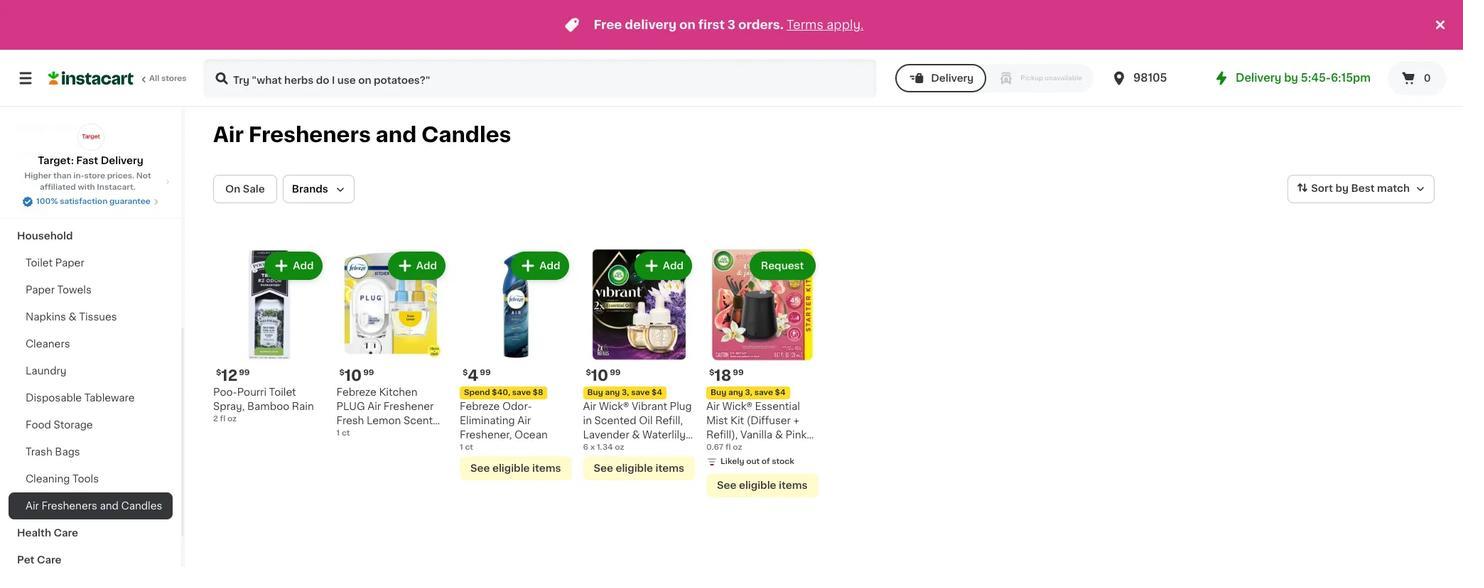 Task type: describe. For each thing, give the bounding box(es) containing it.
likely
[[721, 457, 744, 465]]

household
[[17, 231, 73, 241]]

poo-
[[213, 387, 237, 397]]

items for 10
[[655, 463, 684, 473]]

napkins & tissues link
[[9, 303, 173, 330]]

98105
[[1133, 72, 1167, 83]]

of
[[762, 457, 770, 465]]

toilet inside poo-pourri toilet spray, bamboo rain 2 fl oz
[[269, 387, 296, 397]]

delivery
[[625, 19, 677, 31]]

service type group
[[895, 64, 1094, 92]]

air up likely out of stock
[[749, 444, 762, 454]]

& for napkins
[[69, 312, 77, 322]]

coffee & tea
[[17, 150, 84, 160]]

0.67 fl oz
[[706, 443, 742, 451]]

0.67
[[706, 443, 724, 451]]

cleaners
[[26, 339, 70, 349]]

99 for air wick® essential mist kit (diffuser + refill), vanilla & pink papaya, air freshener
[[733, 368, 744, 376]]

save for 18
[[754, 388, 773, 396]]

sort
[[1311, 183, 1333, 193]]

eligible for 10
[[616, 463, 653, 473]]

1 horizontal spatial fresheners
[[249, 124, 371, 145]]

coffee
[[17, 150, 52, 160]]

cleaners link
[[9, 330, 173, 357]]

99 for air wick® vibrant plug in scented oil refill, lavender & waterlily, air freshener
[[610, 368, 621, 376]]

napkins
[[26, 312, 66, 322]]

0 vertical spatial paper
[[55, 258, 84, 268]]

1 vertical spatial fresheners
[[41, 501, 97, 511]]

target: fast delivery
[[38, 156, 143, 166]]

$8
[[533, 388, 543, 396]]

fast
[[76, 156, 98, 166]]

pantry
[[17, 204, 51, 214]]

3 add button from the left
[[513, 253, 567, 279]]

febreze odor- eliminating air freshener, ocean 1 ct
[[460, 401, 548, 451]]

plug
[[670, 401, 692, 411]]

food storage link
[[9, 411, 173, 438]]

pet care
[[17, 555, 61, 565]]

by for delivery
[[1284, 72, 1298, 83]]

candles inside air fresheners and candles link
[[121, 501, 162, 511]]

see eligible items for 10
[[594, 463, 684, 473]]

freshener inside air wick® essential mist kit (diffuser + refill), vanilla & pink papaya, air freshener
[[764, 444, 815, 454]]

trash
[[26, 447, 52, 457]]

buy any 3, save $4 for 18
[[711, 388, 786, 396]]

on
[[679, 19, 696, 31]]

air left 1.34
[[583, 444, 596, 454]]

4
[[468, 368, 478, 383]]

all stores
[[149, 75, 187, 82]]

$ for air wick® vibrant plug in scented oil refill, lavender & waterlily, air freshener
[[586, 368, 591, 376]]

brands button
[[283, 175, 354, 203]]

storage
[[54, 420, 93, 430]]

in-
[[73, 172, 84, 180]]

6:15pm
[[1331, 72, 1371, 83]]

2 99 from the left
[[363, 368, 374, 376]]

$40,
[[492, 388, 510, 396]]

cleaning tools
[[26, 474, 99, 484]]

ct inside febreze odor- eliminating air freshener, ocean 1 ct
[[465, 443, 473, 451]]

household link
[[9, 222, 173, 249]]

1 inside febreze odor- eliminating air freshener, ocean 1 ct
[[460, 443, 463, 451]]

product group containing 4
[[460, 249, 572, 480]]

buy any 3, save $4 for 10
[[587, 388, 662, 396]]

see eligible items for 18
[[717, 480, 808, 490]]

1 save from the left
[[512, 388, 531, 396]]

air wick® vibrant plug in scented oil refill, lavender & waterlily, air freshener
[[583, 401, 692, 454]]

eligible for 4
[[492, 463, 530, 473]]

coffee & tea link
[[9, 141, 173, 168]]

Search field
[[205, 60, 876, 97]]

likely out of stock
[[721, 457, 794, 465]]

spend
[[464, 388, 490, 396]]

3, for 18
[[745, 388, 752, 396]]

prices.
[[107, 172, 134, 180]]

delivery by 5:45-6:15pm
[[1236, 72, 1371, 83]]

0 horizontal spatial 1
[[336, 429, 340, 437]]

satisfaction
[[60, 198, 107, 205]]

scented
[[594, 415, 636, 425]]

rain
[[292, 401, 314, 411]]

vibrant
[[632, 401, 667, 411]]

10 for buy
[[591, 368, 608, 383]]

& inside air wick® vibrant plug in scented oil refill, lavender & waterlily, air freshener
[[632, 430, 640, 439]]

$ 10 99 for buy
[[586, 368, 621, 383]]

target: fast delivery link
[[38, 124, 143, 168]]

affiliated
[[40, 183, 76, 191]]

cleaning
[[26, 474, 70, 484]]

see eligible items button for 4
[[460, 456, 572, 480]]

Best match Sort by field
[[1288, 175, 1435, 203]]

wick® for 10
[[599, 401, 629, 411]]

99 inside $ 12 99
[[239, 368, 250, 376]]

10 for febreze
[[345, 368, 362, 383]]

lavender
[[583, 430, 629, 439]]

best match
[[1351, 183, 1410, 193]]

pourri
[[237, 387, 266, 397]]

toilet paper
[[26, 258, 84, 268]]

kit
[[730, 415, 744, 425]]

care for health care
[[54, 528, 78, 538]]

febreze for plug
[[336, 387, 377, 397]]

air up health
[[26, 501, 39, 511]]

wick® for 18
[[722, 401, 752, 411]]

odor-
[[502, 401, 532, 411]]

4 add from the left
[[663, 261, 684, 271]]

ocean
[[514, 430, 548, 439]]

instacart.
[[97, 183, 136, 191]]

kitchen
[[379, 387, 417, 397]]

tableware
[[84, 393, 135, 403]]

terms apply. link
[[787, 19, 864, 31]]

tissues
[[79, 312, 117, 322]]

brands
[[292, 184, 328, 194]]

target:
[[38, 156, 74, 166]]

fl inside poo-pourri toilet spray, bamboo rain 2 fl oz
[[220, 415, 225, 422]]

stock
[[772, 457, 794, 465]]

febreze for eliminating
[[460, 401, 500, 411]]

$ 12 99
[[216, 368, 250, 383]]

2 horizontal spatial oz
[[733, 443, 742, 451]]

2 product group from the left
[[336, 249, 448, 439]]

apply.
[[827, 19, 864, 31]]

water
[[56, 123, 87, 133]]

18
[[714, 368, 731, 383]]

$4 for 18
[[775, 388, 786, 396]]

& inside air wick® essential mist kit (diffuser + refill), vanilla & pink papaya, air freshener
[[775, 430, 783, 439]]

air wick® essential mist kit (diffuser + refill), vanilla & pink papaya, air freshener
[[706, 401, 815, 454]]

delivery button
[[895, 64, 986, 92]]

0 horizontal spatial air fresheners and candles
[[26, 501, 162, 511]]

4 add button from the left
[[636, 253, 691, 279]]

3, for 10
[[622, 388, 629, 396]]

see eligible items for 4
[[470, 463, 561, 473]]

not
[[136, 172, 151, 180]]

3
[[727, 19, 736, 31]]

mist
[[706, 415, 728, 425]]

on
[[225, 184, 240, 194]]

orders.
[[738, 19, 784, 31]]

99 for febreze odor- eliminating air freshener, ocean
[[480, 368, 491, 376]]

$ inside $ 12 99
[[216, 368, 221, 376]]

1 horizontal spatial oz
[[615, 443, 624, 451]]

towels
[[57, 285, 92, 295]]

$ for febreze odor- eliminating air freshener, ocean
[[463, 368, 468, 376]]

sports drinks link
[[9, 168, 173, 195]]

freshener inside air wick® vibrant plug in scented oil refill, lavender & waterlily, air freshener
[[599, 444, 649, 454]]



Task type: locate. For each thing, give the bounding box(es) containing it.
paper up towels
[[55, 258, 84, 268]]

care for pet care
[[37, 555, 61, 565]]

$ for air wick® essential mist kit (diffuser + refill), vanilla & pink papaya, air freshener
[[709, 368, 714, 376]]

0 vertical spatial care
[[54, 528, 78, 538]]

febreze up plug
[[336, 387, 377, 397]]

buy for 18
[[711, 388, 726, 396]]

1 vertical spatial fl
[[725, 443, 731, 451]]

1 horizontal spatial oil
[[639, 415, 653, 425]]

oil inside febreze kitchen plug air freshener fresh lemon scent oil refill
[[336, 430, 350, 439]]

air up on
[[213, 124, 244, 145]]

air up in
[[583, 401, 596, 411]]

1 product group from the left
[[213, 249, 325, 425]]

oz right 1.34
[[615, 443, 624, 451]]

by right the sort
[[1335, 183, 1349, 193]]

than
[[53, 172, 72, 180]]

air up lemon
[[368, 401, 381, 411]]

wick®
[[599, 401, 629, 411], [722, 401, 752, 411]]

see eligible items button
[[460, 456, 572, 480], [583, 456, 695, 480], [706, 473, 818, 497]]

0 horizontal spatial see eligible items button
[[460, 456, 572, 480]]

oz
[[227, 415, 237, 422], [615, 443, 624, 451], [733, 443, 742, 451]]

0 horizontal spatial by
[[1284, 72, 1298, 83]]

add
[[293, 261, 314, 271], [416, 261, 437, 271], [540, 261, 560, 271], [663, 261, 684, 271]]

see for 18
[[717, 480, 737, 490]]

1 vertical spatial by
[[1335, 183, 1349, 193]]

eligible down likely out of stock
[[739, 480, 776, 490]]

10 up in
[[591, 368, 608, 383]]

see
[[470, 463, 490, 473], [594, 463, 613, 473], [717, 480, 737, 490]]

0 horizontal spatial any
[[605, 388, 620, 396]]

freshener inside febreze kitchen plug air freshener fresh lemon scent oil refill
[[383, 401, 434, 411]]

$4 up essential
[[775, 388, 786, 396]]

freshener down lavender
[[599, 444, 649, 454]]

any for 10
[[605, 388, 620, 396]]

1 vertical spatial and
[[100, 501, 119, 511]]

1 horizontal spatial 10
[[591, 368, 608, 383]]

all stores link
[[48, 58, 188, 98]]

2 buy any 3, save $4 from the left
[[711, 388, 786, 396]]

air fresheners and candles
[[213, 124, 511, 145], [26, 501, 162, 511]]

5 product group from the left
[[706, 249, 818, 497]]

oil inside air wick® vibrant plug in scented oil refill, lavender & waterlily, air freshener
[[639, 415, 653, 425]]

3 product group from the left
[[460, 249, 572, 480]]

0 vertical spatial 1
[[336, 429, 340, 437]]

3, up scented
[[622, 388, 629, 396]]

spray,
[[213, 401, 245, 411]]

air inside febreze odor- eliminating air freshener, ocean 1 ct
[[517, 415, 531, 425]]

5 99 from the left
[[733, 368, 744, 376]]

1 vertical spatial 1
[[460, 443, 463, 451]]

1 horizontal spatial buy any 3, save $4
[[711, 388, 786, 396]]

higher
[[24, 172, 51, 180]]

terms
[[787, 19, 824, 31]]

see eligible items button for 18
[[706, 473, 818, 497]]

delivery for delivery by 5:45-6:15pm
[[1236, 72, 1282, 83]]

1 vertical spatial febreze
[[460, 401, 500, 411]]

1 99 from the left
[[239, 368, 250, 376]]

food storage
[[26, 420, 93, 430]]

100% satisfaction guarantee button
[[22, 193, 159, 207]]

$4
[[652, 388, 662, 396], [775, 388, 786, 396]]

& down scented
[[632, 430, 640, 439]]

1 vertical spatial candles
[[121, 501, 162, 511]]

$ 10 99 for febreze
[[339, 368, 374, 383]]

1 horizontal spatial toilet
[[269, 387, 296, 397]]

free delivery on first 3 orders. terms apply.
[[594, 19, 864, 31]]

care right health
[[54, 528, 78, 538]]

2 $4 from the left
[[775, 388, 786, 396]]

& left 'tissues'
[[69, 312, 77, 322]]

refill,
[[655, 415, 683, 425]]

any for 18
[[728, 388, 743, 396]]

air inside febreze kitchen plug air freshener fresh lemon scent oil refill
[[368, 401, 381, 411]]

99 right 12 at the left of the page
[[239, 368, 250, 376]]

0 horizontal spatial fresheners
[[41, 501, 97, 511]]

1 horizontal spatial 3,
[[745, 388, 752, 396]]

by left 5:45-
[[1284, 72, 1298, 83]]

air fresheners and candles up health care link
[[26, 501, 162, 511]]

2 horizontal spatial see eligible items button
[[706, 473, 818, 497]]

drinks
[[54, 177, 87, 187]]

0 horizontal spatial wick®
[[599, 401, 629, 411]]

1 horizontal spatial wick®
[[722, 401, 752, 411]]

request button
[[751, 253, 814, 279]]

0 vertical spatial air fresheners and candles
[[213, 124, 511, 145]]

buy up in
[[587, 388, 603, 396]]

0 horizontal spatial save
[[512, 388, 531, 396]]

soda
[[17, 123, 43, 133]]

99 up scented
[[610, 368, 621, 376]]

add button
[[266, 253, 321, 279], [389, 253, 444, 279], [513, 253, 567, 279], [636, 253, 691, 279]]

buy down 18
[[711, 388, 726, 396]]

toilet up bamboo
[[269, 387, 296, 397]]

0 horizontal spatial oz
[[227, 415, 237, 422]]

1 horizontal spatial freshener
[[599, 444, 649, 454]]

1 horizontal spatial $ 10 99
[[586, 368, 621, 383]]

vanilla
[[740, 430, 773, 439]]

0 horizontal spatial toilet
[[26, 258, 53, 268]]

2 buy from the left
[[711, 388, 726, 396]]

3 save from the left
[[754, 388, 773, 396]]

1 horizontal spatial paper
[[55, 258, 84, 268]]

1 horizontal spatial see
[[594, 463, 613, 473]]

$4 up vibrant
[[652, 388, 662, 396]]

& left tea
[[55, 150, 63, 160]]

see eligible items down 1.34
[[594, 463, 684, 473]]

2 horizontal spatial see eligible items
[[717, 480, 808, 490]]

see eligible items button down of
[[706, 473, 818, 497]]

see down freshener,
[[470, 463, 490, 473]]

$ up spend
[[463, 368, 468, 376]]

0 horizontal spatial and
[[100, 501, 119, 511]]

save for 10
[[631, 388, 650, 396]]

soda & water link
[[9, 114, 173, 141]]

& for soda
[[46, 123, 54, 133]]

eligible
[[492, 463, 530, 473], [616, 463, 653, 473], [739, 480, 776, 490]]

buy
[[587, 388, 603, 396], [711, 388, 726, 396]]

napkins & tissues
[[26, 312, 117, 322]]

0 vertical spatial and
[[376, 124, 417, 145]]

sports drinks
[[17, 177, 87, 187]]

1 down the fresh
[[336, 429, 340, 437]]

10
[[345, 368, 362, 383], [591, 368, 608, 383]]

eligible down the 6 x 1.34 oz
[[616, 463, 653, 473]]

buy any 3, save $4 down $ 18 99 at the bottom
[[711, 388, 786, 396]]

2 horizontal spatial freshener
[[764, 444, 815, 454]]

air up the ocean
[[517, 415, 531, 425]]

2 $ from the left
[[339, 368, 345, 376]]

1 horizontal spatial save
[[631, 388, 650, 396]]

2 horizontal spatial see
[[717, 480, 737, 490]]

delivery inside delivery by 5:45-6:15pm link
[[1236, 72, 1282, 83]]

0 vertical spatial oil
[[639, 415, 653, 425]]

& left pink
[[775, 430, 783, 439]]

any down $ 18 99 at the bottom
[[728, 388, 743, 396]]

0 horizontal spatial delivery
[[101, 156, 143, 166]]

(diffuser
[[747, 415, 791, 425]]

oil down vibrant
[[639, 415, 653, 425]]

spend $40, save $8
[[464, 388, 543, 396]]

99 inside $ 4 99
[[480, 368, 491, 376]]

1 horizontal spatial eligible
[[616, 463, 653, 473]]

2
[[213, 415, 218, 422]]

paper towels link
[[9, 276, 173, 303]]

2 horizontal spatial items
[[779, 480, 808, 490]]

delivery inside target: fast delivery link
[[101, 156, 143, 166]]

$ up poo-
[[216, 368, 221, 376]]

bags
[[55, 447, 80, 457]]

buy any 3, save $4 up vibrant
[[587, 388, 662, 396]]

0 horizontal spatial eligible
[[492, 463, 530, 473]]

0 horizontal spatial 3,
[[622, 388, 629, 396]]

1 horizontal spatial air fresheners and candles
[[213, 124, 511, 145]]

1 buy any 3, save $4 from the left
[[587, 388, 662, 396]]

on sale
[[225, 184, 265, 194]]

99 right "4"
[[480, 368, 491, 376]]

3, up (diffuser
[[745, 388, 752, 396]]

1 vertical spatial care
[[37, 555, 61, 565]]

air fresheners and candles up brands dropdown button
[[213, 124, 511, 145]]

freshener up stock
[[764, 444, 815, 454]]

0 horizontal spatial $ 10 99
[[339, 368, 374, 383]]

1 horizontal spatial ct
[[465, 443, 473, 451]]

2 wick® from the left
[[722, 401, 752, 411]]

freshener
[[383, 401, 434, 411], [599, 444, 649, 454], [764, 444, 815, 454]]

1 horizontal spatial buy
[[711, 388, 726, 396]]

99 up plug
[[363, 368, 374, 376]]

wick® up scented
[[599, 401, 629, 411]]

None search field
[[203, 58, 877, 98]]

$ up "mist"
[[709, 368, 714, 376]]

plug
[[336, 401, 365, 411]]

pantry link
[[9, 195, 173, 222]]

see down the 6 x 1.34 oz
[[594, 463, 613, 473]]

0 vertical spatial fl
[[220, 415, 225, 422]]

1 down freshener,
[[460, 443, 463, 451]]

1 add from the left
[[293, 261, 314, 271]]

by for sort
[[1335, 183, 1349, 193]]

1 wick® from the left
[[599, 401, 629, 411]]

2 $ 10 99 from the left
[[586, 368, 621, 383]]

oil down the fresh
[[336, 430, 350, 439]]

paper towels
[[26, 285, 92, 295]]

waterlily,
[[642, 430, 688, 439]]

see eligible items down the ocean
[[470, 463, 561, 473]]

and
[[376, 124, 417, 145], [100, 501, 119, 511]]

$ up plug
[[339, 368, 345, 376]]

limited time offer region
[[0, 0, 1432, 50]]

$ up in
[[586, 368, 591, 376]]

1 horizontal spatial 1
[[460, 443, 463, 451]]

eligible down the ocean
[[492, 463, 530, 473]]

match
[[1377, 183, 1410, 193]]

1 horizontal spatial fl
[[725, 443, 731, 451]]

stores
[[161, 75, 187, 82]]

1 horizontal spatial any
[[728, 388, 743, 396]]

paper up napkins
[[26, 285, 55, 295]]

1 horizontal spatial $4
[[775, 388, 786, 396]]

juice link
[[9, 87, 173, 114]]

air
[[213, 124, 244, 145], [368, 401, 381, 411], [583, 401, 596, 411], [706, 401, 720, 411], [517, 415, 531, 425], [583, 444, 596, 454], [749, 444, 762, 454], [26, 501, 39, 511]]

care right pet
[[37, 555, 61, 565]]

0 vertical spatial fresheners
[[249, 124, 371, 145]]

1 any from the left
[[605, 388, 620, 396]]

wick® up kit
[[722, 401, 752, 411]]

by inside 'field'
[[1335, 183, 1349, 193]]

product group containing 12
[[213, 249, 325, 425]]

1 vertical spatial toilet
[[269, 387, 296, 397]]

target: fast delivery logo image
[[77, 124, 104, 151]]

freshener up scent at the left bottom of the page
[[383, 401, 434, 411]]

paper
[[55, 258, 84, 268], [26, 285, 55, 295]]

100%
[[36, 198, 58, 205]]

disposable tableware link
[[9, 384, 173, 411]]

0 horizontal spatial oil
[[336, 430, 350, 439]]

0 horizontal spatial items
[[532, 463, 561, 473]]

bamboo
[[247, 401, 289, 411]]

5:45-
[[1301, 72, 1331, 83]]

buy any 3, save $4
[[587, 388, 662, 396], [711, 388, 786, 396]]

febreze inside febreze kitchen plug air freshener fresh lemon scent oil refill
[[336, 387, 377, 397]]

ct
[[342, 429, 350, 437], [465, 443, 473, 451]]

trash bags
[[26, 447, 80, 457]]

1 vertical spatial air fresheners and candles
[[26, 501, 162, 511]]

1 horizontal spatial delivery
[[931, 73, 974, 83]]

best
[[1351, 183, 1375, 193]]

2 3, from the left
[[745, 388, 752, 396]]

food
[[26, 420, 51, 430]]

out
[[746, 457, 760, 465]]

1 horizontal spatial see eligible items button
[[583, 456, 695, 480]]

0 horizontal spatial paper
[[26, 285, 55, 295]]

with
[[78, 183, 95, 191]]

0 horizontal spatial candles
[[121, 501, 162, 511]]

oz inside poo-pourri toilet spray, bamboo rain 2 fl oz
[[227, 415, 237, 422]]

0 horizontal spatial 10
[[345, 368, 362, 383]]

instacart logo image
[[48, 70, 134, 87]]

wick® inside air wick® essential mist kit (diffuser + refill), vanilla & pink papaya, air freshener
[[722, 401, 752, 411]]

0 horizontal spatial $4
[[652, 388, 662, 396]]

0 vertical spatial ct
[[342, 429, 350, 437]]

delivery
[[1236, 72, 1282, 83], [931, 73, 974, 83], [101, 156, 143, 166]]

3 99 from the left
[[480, 368, 491, 376]]

see eligible items
[[470, 463, 561, 473], [594, 463, 684, 473], [717, 480, 808, 490]]

2 save from the left
[[631, 388, 650, 396]]

fresheners
[[249, 124, 371, 145], [41, 501, 97, 511]]

0 horizontal spatial see
[[470, 463, 490, 473]]

save up essential
[[754, 388, 773, 396]]

see eligible items button down 1.34
[[583, 456, 695, 480]]

cleaning tools link
[[9, 465, 173, 492]]

3 add from the left
[[540, 261, 560, 271]]

items down waterlily, at the bottom left
[[655, 463, 684, 473]]

1 horizontal spatial see eligible items
[[594, 463, 684, 473]]

2 horizontal spatial eligible
[[739, 480, 776, 490]]

& right soda
[[46, 123, 54, 133]]

0 horizontal spatial buy
[[587, 388, 603, 396]]

items for 4
[[532, 463, 561, 473]]

ct down the fresh
[[342, 429, 350, 437]]

1 $ from the left
[[216, 368, 221, 376]]

12
[[221, 368, 237, 383]]

1 buy from the left
[[587, 388, 603, 396]]

4 99 from the left
[[610, 368, 621, 376]]

2 horizontal spatial delivery
[[1236, 72, 1282, 83]]

request
[[761, 261, 804, 271]]

10 up plug
[[345, 368, 362, 383]]

2 10 from the left
[[591, 368, 608, 383]]

& for coffee
[[55, 150, 63, 160]]

$ 10 99 up plug
[[339, 368, 374, 383]]

see eligible items button down the ocean
[[460, 456, 572, 480]]

fl right 2
[[220, 415, 225, 422]]

eligible for 18
[[739, 480, 776, 490]]

1.34
[[597, 443, 613, 451]]

guarantee
[[109, 198, 151, 205]]

1 horizontal spatial candles
[[421, 124, 511, 145]]

on sale button
[[213, 175, 277, 203]]

0 horizontal spatial fl
[[220, 415, 225, 422]]

1 $4 from the left
[[652, 388, 662, 396]]

items down the ocean
[[532, 463, 561, 473]]

oz up likely
[[733, 443, 742, 451]]

4 product group from the left
[[583, 249, 695, 480]]

wick® inside air wick® vibrant plug in scented oil refill, lavender & waterlily, air freshener
[[599, 401, 629, 411]]

febreze inside febreze odor- eliminating air freshener, ocean 1 ct
[[460, 401, 500, 411]]

fresheners down cleaning tools
[[41, 501, 97, 511]]

0 vertical spatial febreze
[[336, 387, 377, 397]]

2 any from the left
[[728, 388, 743, 396]]

see for 4
[[470, 463, 490, 473]]

1 $ 10 99 from the left
[[339, 368, 374, 383]]

1 horizontal spatial febreze
[[460, 401, 500, 411]]

1 vertical spatial paper
[[26, 285, 55, 295]]

see down likely
[[717, 480, 737, 490]]

pet care link
[[9, 546, 173, 567]]

see eligible items down of
[[717, 480, 808, 490]]

disposable
[[26, 393, 82, 403]]

items down stock
[[779, 480, 808, 490]]

2 add from the left
[[416, 261, 437, 271]]

1 vertical spatial ct
[[465, 443, 473, 451]]

$4 for 10
[[652, 388, 662, 396]]

delivery for delivery
[[931, 73, 974, 83]]

buy for 10
[[587, 388, 603, 396]]

0 horizontal spatial ct
[[342, 429, 350, 437]]

ct down freshener,
[[465, 443, 473, 451]]

save up odor-
[[512, 388, 531, 396]]

$ 10 99 up scented
[[586, 368, 621, 383]]

see eligible items button for 10
[[583, 456, 695, 480]]

1 horizontal spatial by
[[1335, 183, 1349, 193]]

2 horizontal spatial save
[[754, 388, 773, 396]]

0 vertical spatial candles
[[421, 124, 511, 145]]

1 horizontal spatial and
[[376, 124, 417, 145]]

product group
[[213, 249, 325, 425], [336, 249, 448, 439], [460, 249, 572, 480], [583, 249, 695, 480], [706, 249, 818, 497]]

oz down spray,
[[227, 415, 237, 422]]

any up scented
[[605, 388, 620, 396]]

0 horizontal spatial see eligible items
[[470, 463, 561, 473]]

toilet down household
[[26, 258, 53, 268]]

5 $ from the left
[[709, 368, 714, 376]]

papaya,
[[706, 444, 746, 454]]

see for 10
[[594, 463, 613, 473]]

disposable tableware
[[26, 393, 135, 403]]

product group containing 18
[[706, 249, 818, 497]]

toilet paper link
[[9, 249, 173, 276]]

99 right 18
[[733, 368, 744, 376]]

febreze
[[336, 387, 377, 397], [460, 401, 500, 411]]

1 vertical spatial oil
[[336, 430, 350, 439]]

items
[[532, 463, 561, 473], [655, 463, 684, 473], [779, 480, 808, 490]]

$ inside $ 4 99
[[463, 368, 468, 376]]

0 vertical spatial toilet
[[26, 258, 53, 268]]

air up "mist"
[[706, 401, 720, 411]]

higher than in-store prices. not affiliated with instacart.
[[24, 172, 151, 191]]

99 inside $ 18 99
[[733, 368, 744, 376]]

2 add button from the left
[[389, 253, 444, 279]]

$ inside $ 18 99
[[709, 368, 714, 376]]

0 horizontal spatial freshener
[[383, 401, 434, 411]]

1 10 from the left
[[345, 368, 362, 383]]

delivery inside the delivery button
[[931, 73, 974, 83]]

0 horizontal spatial buy any 3, save $4
[[587, 388, 662, 396]]

fresheners up the brands
[[249, 124, 371, 145]]

by
[[1284, 72, 1298, 83], [1335, 183, 1349, 193]]

items for 18
[[779, 480, 808, 490]]

essential
[[755, 401, 800, 411]]

1 horizontal spatial items
[[655, 463, 684, 473]]

tools
[[72, 474, 99, 484]]

toilet
[[26, 258, 53, 268], [269, 387, 296, 397]]

febreze down spend
[[460, 401, 500, 411]]

0 vertical spatial by
[[1284, 72, 1298, 83]]

1 3, from the left
[[622, 388, 629, 396]]

0 horizontal spatial febreze
[[336, 387, 377, 397]]

99
[[239, 368, 250, 376], [363, 368, 374, 376], [480, 368, 491, 376], [610, 368, 621, 376], [733, 368, 744, 376]]

fl right 0.67
[[725, 443, 731, 451]]

save up vibrant
[[631, 388, 650, 396]]

1 add button from the left
[[266, 253, 321, 279]]

first
[[698, 19, 725, 31]]

3 $ from the left
[[463, 368, 468, 376]]

4 $ from the left
[[586, 368, 591, 376]]



Task type: vqa. For each thing, say whether or not it's contained in the screenshot.
Google
no



